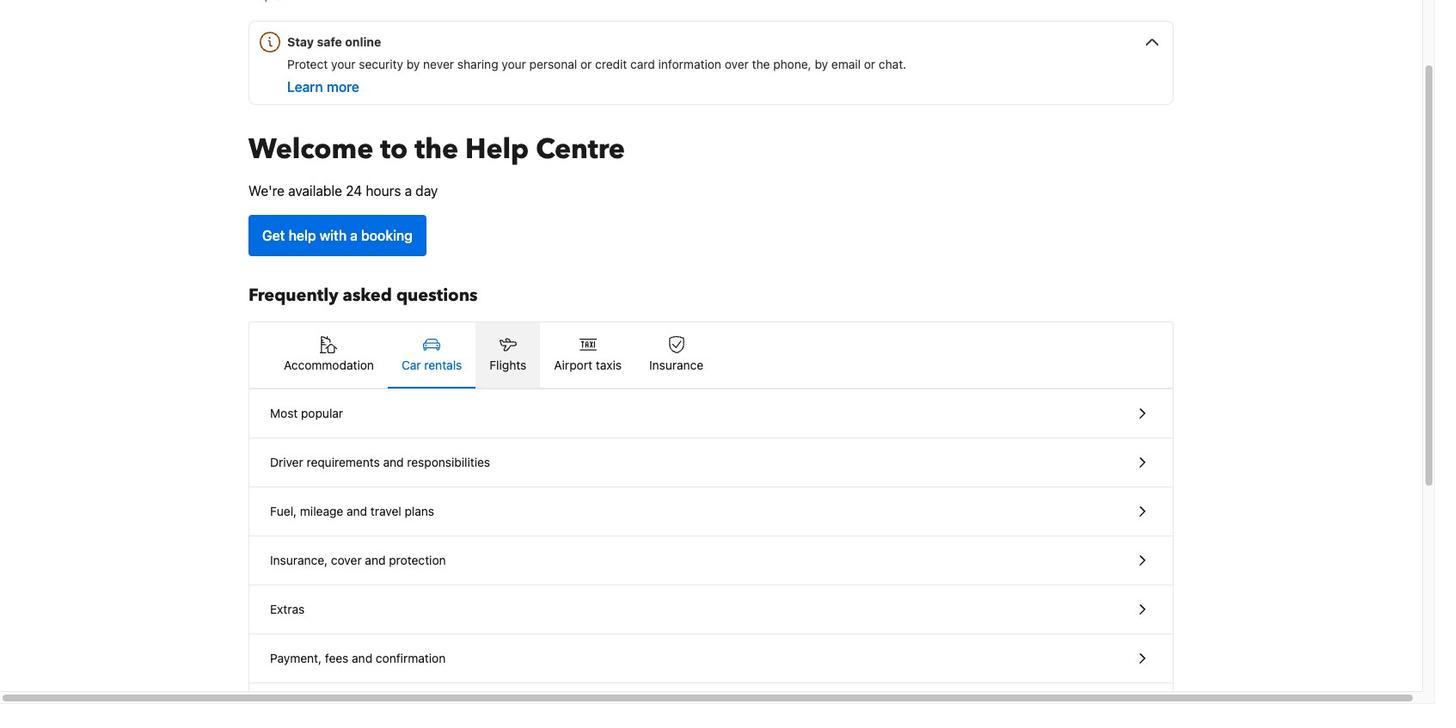 Task type: vqa. For each thing, say whether or not it's contained in the screenshot.
IN in the 'link'
no



Task type: describe. For each thing, give the bounding box(es) containing it.
most popular button
[[249, 390, 1173, 439]]

learn
[[287, 79, 323, 95]]

online
[[345, 34, 381, 49]]

welcome to the help centre
[[249, 131, 625, 169]]

the inside protect your security by never sharing your personal or credit card information over the phone, by email or chat. learn more
[[752, 57, 770, 71]]

booking
[[361, 228, 413, 243]]

sharing
[[457, 57, 498, 71]]

stay
[[287, 34, 314, 49]]

popular
[[301, 406, 343, 421]]

protect
[[287, 57, 328, 71]]

protection
[[389, 553, 446, 568]]

fees
[[325, 651, 349, 666]]

insurance, cover and protection button
[[249, 537, 1173, 586]]

extras
[[270, 602, 305, 617]]

insurance
[[649, 358, 704, 372]]

mileage
[[300, 504, 343, 519]]

more
[[327, 79, 359, 95]]

we're
[[249, 183, 285, 199]]

learn more link
[[287, 79, 359, 95]]

card
[[630, 57, 655, 71]]

welcome
[[249, 131, 373, 169]]

centre
[[536, 131, 625, 169]]

get help with a booking
[[262, 228, 413, 243]]

car rentals button
[[388, 322, 476, 388]]

fuel,
[[270, 504, 297, 519]]

frequently asked questions
[[249, 284, 478, 307]]

2 or from the left
[[864, 57, 876, 71]]

and for mileage
[[347, 504, 367, 519]]

extras button
[[249, 586, 1173, 635]]

car rentals
[[402, 358, 462, 372]]

and for requirements
[[383, 455, 404, 470]]

insurance,
[[270, 553, 328, 568]]

requirements
[[307, 455, 380, 470]]

available
[[288, 183, 342, 199]]

get help with a booking button
[[249, 215, 426, 256]]

rentals
[[424, 358, 462, 372]]

stay safe online button
[[256, 21, 1173, 56]]

plans
[[405, 504, 434, 519]]

driver requirements and responsibilities button
[[249, 439, 1173, 488]]

insurance, cover and protection
[[270, 553, 446, 568]]

to
[[380, 131, 408, 169]]

driver requirements and responsibilities
[[270, 455, 490, 470]]

airport taxis
[[554, 358, 622, 372]]

2 by from the left
[[815, 57, 828, 71]]

day
[[416, 183, 438, 199]]

hours
[[366, 183, 401, 199]]

phone,
[[773, 57, 812, 71]]

help
[[289, 228, 316, 243]]

get
[[262, 228, 285, 243]]

travel
[[371, 504, 401, 519]]

accommodation
[[284, 358, 374, 372]]



Task type: locate. For each thing, give the bounding box(es) containing it.
help
[[465, 131, 529, 169]]

the up day
[[415, 131, 458, 169]]

1 horizontal spatial a
[[405, 183, 412, 199]]

and right cover
[[365, 553, 386, 568]]

most popular
[[270, 406, 343, 421]]

your right the sharing
[[502, 57, 526, 71]]

0 horizontal spatial by
[[407, 57, 420, 71]]

confirmation
[[376, 651, 446, 666]]

payment,
[[270, 651, 322, 666]]

0 horizontal spatial a
[[350, 228, 358, 243]]

and right "fees"
[[352, 651, 373, 666]]

2 your from the left
[[502, 57, 526, 71]]

and for cover
[[365, 553, 386, 568]]

over
[[725, 57, 749, 71]]

0 horizontal spatial your
[[331, 57, 356, 71]]

and left travel
[[347, 504, 367, 519]]

accommodation button
[[270, 322, 388, 388]]

the right over on the top of the page
[[752, 57, 770, 71]]

a left day
[[405, 183, 412, 199]]

never
[[423, 57, 454, 71]]

fuel, mileage and travel plans button
[[249, 488, 1173, 537]]

safe
[[317, 34, 342, 49]]

and for fees
[[352, 651, 373, 666]]

responsibilities
[[407, 455, 490, 470]]

fuel, mileage and travel plans
[[270, 504, 434, 519]]

or left chat.
[[864, 57, 876, 71]]

email
[[832, 57, 861, 71]]

0 vertical spatial a
[[405, 183, 412, 199]]

airport taxis button
[[540, 322, 636, 388]]

your up more
[[331, 57, 356, 71]]

payment, fees and confirmation
[[270, 651, 446, 666]]

protect your security by never sharing your personal or credit card information over the phone, by email or chat. learn more
[[287, 57, 907, 95]]

0 vertical spatial the
[[752, 57, 770, 71]]

0 horizontal spatial the
[[415, 131, 458, 169]]

1 your from the left
[[331, 57, 356, 71]]

1 horizontal spatial your
[[502, 57, 526, 71]]

1 horizontal spatial the
[[752, 57, 770, 71]]

stay safe online
[[287, 34, 381, 49]]

travel alert element
[[249, 21, 1174, 105]]

personal
[[529, 57, 577, 71]]

1 horizontal spatial or
[[864, 57, 876, 71]]

by left never
[[407, 57, 420, 71]]

the
[[752, 57, 770, 71], [415, 131, 458, 169]]

car
[[402, 358, 421, 372]]

by left email
[[815, 57, 828, 71]]

airport
[[554, 358, 593, 372]]

flights button
[[476, 322, 540, 388]]

and
[[383, 455, 404, 470], [347, 504, 367, 519], [365, 553, 386, 568], [352, 651, 373, 666]]

1 by from the left
[[407, 57, 420, 71]]

0 horizontal spatial or
[[581, 57, 592, 71]]

with
[[320, 228, 347, 243]]

1 horizontal spatial by
[[815, 57, 828, 71]]

1 vertical spatial a
[[350, 228, 358, 243]]

we're available 24 hours a day
[[249, 183, 438, 199]]

or
[[581, 57, 592, 71], [864, 57, 876, 71]]

and up travel
[[383, 455, 404, 470]]

and inside button
[[347, 504, 367, 519]]

frequently
[[249, 284, 338, 307]]

a
[[405, 183, 412, 199], [350, 228, 358, 243]]

or left credit
[[581, 57, 592, 71]]

a right with
[[350, 228, 358, 243]]

payment, fees and confirmation button
[[249, 635, 1173, 684]]

taxis
[[596, 358, 622, 372]]

1 vertical spatial the
[[415, 131, 458, 169]]

tab list
[[249, 322, 1173, 390]]

cover
[[331, 553, 362, 568]]

credit
[[595, 57, 627, 71]]

your
[[331, 57, 356, 71], [502, 57, 526, 71]]

by
[[407, 57, 420, 71], [815, 57, 828, 71]]

insurance button
[[636, 322, 717, 388]]

asked
[[343, 284, 392, 307]]

tab list containing accommodation
[[249, 322, 1173, 390]]

most
[[270, 406, 298, 421]]

a inside button
[[350, 228, 358, 243]]

chat.
[[879, 57, 907, 71]]

1 or from the left
[[581, 57, 592, 71]]

flights
[[490, 358, 527, 372]]

security
[[359, 57, 403, 71]]

24
[[346, 183, 362, 199]]

information
[[658, 57, 721, 71]]

driver
[[270, 455, 303, 470]]

questions
[[396, 284, 478, 307]]



